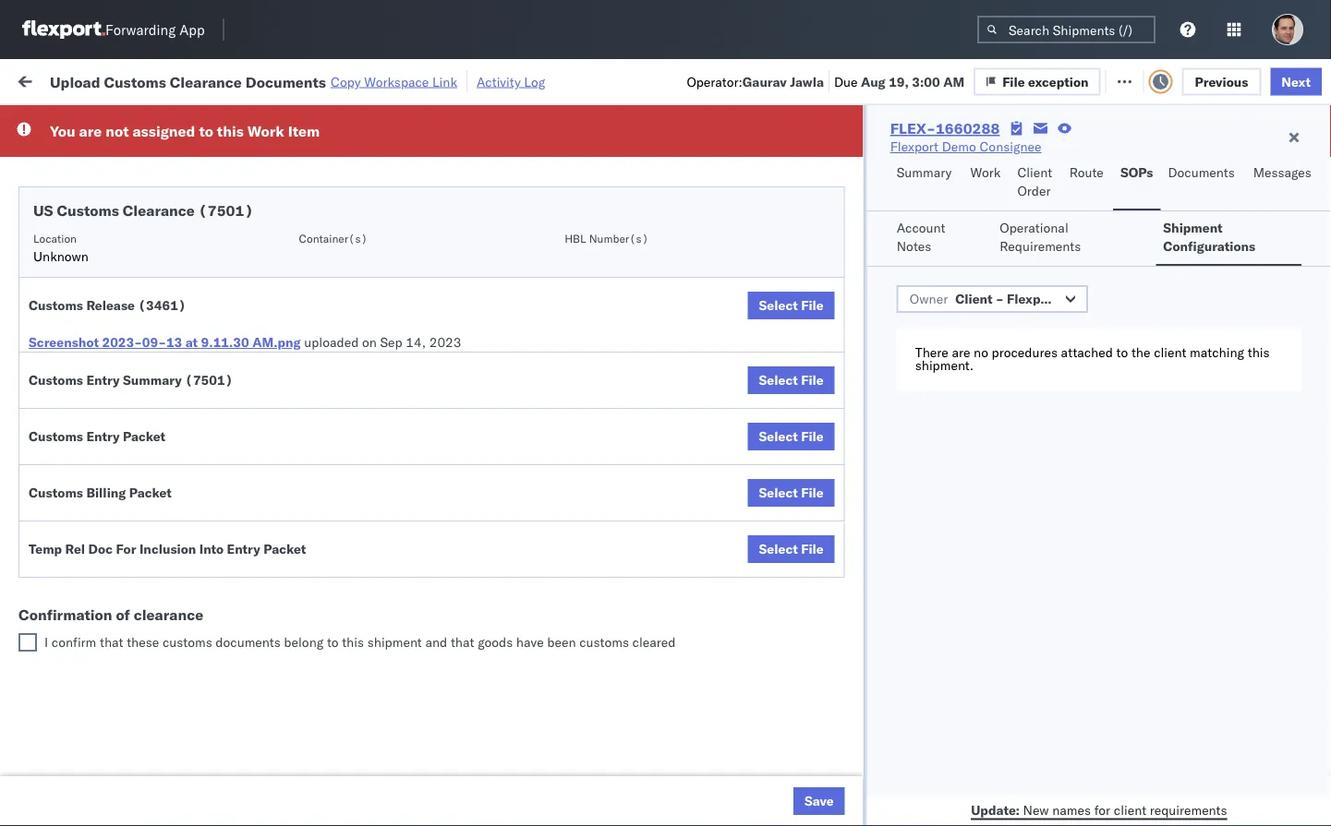 Task type: locate. For each thing, give the bounding box(es) containing it.
work button
[[963, 156, 1010, 211]]

schedule delivery appointment button down not
[[42, 142, 227, 162]]

feb up 28,
[[391, 510, 414, 526]]

1 vertical spatial confirm pickup from los angeles, ca link
[[42, 417, 262, 454]]

confirm pickup from los angeles, ca link for honeywell
[[42, 417, 262, 454]]

appointment down "us customs clearance (7501)" in the top left of the page
[[151, 224, 227, 240]]

packet down customs entry summary (7501)
[[123, 429, 166, 445]]

from up clearance
[[144, 581, 171, 597]]

1 vertical spatial karl lagerfeld international b.v c/o bleckmann
[[806, 794, 1084, 810]]

2 appointment from the top
[[151, 224, 227, 240]]

1 flex-1977428 from the top
[[1020, 306, 1116, 322]]

3 flxt000019 from the top
[[1258, 428, 1331, 444]]

summary down 09-
[[123, 372, 182, 388]]

ocean for honeywell - test account
[[565, 347, 603, 363]]

ocean fcl for 2:59 am est, mar 3, 2023
[[565, 631, 630, 648]]

schedule pickup from los angeles, ca link for first schedule pickup from los angeles, ca 'button' from the top of the page
[[42, 295, 262, 332]]

los for honeywell - test account confirm pickup from los angeles, ca button
[[167, 418, 187, 434]]

customs up release
[[88, 255, 140, 272]]

appointment for 10:30 pm est, feb 21, 2023
[[151, 346, 227, 362]]

schedule delivery appointment link up customs entry summary (7501)
[[42, 345, 227, 364]]

snooze
[[501, 151, 537, 165]]

0 horizontal spatial :
[[132, 115, 136, 128]]

sops
[[1121, 164, 1153, 181]]

3 resize handle column header from the left
[[534, 143, 556, 827]]

0 vertical spatial work
[[201, 72, 233, 88]]

are left not
[[79, 122, 102, 140]]

1 vertical spatial maeu1234567
[[1138, 346, 1232, 363]]

1 vertical spatial 3:00
[[297, 266, 326, 282]]

2 bleckmann from the top
[[1018, 794, 1084, 810]]

route
[[1070, 164, 1104, 181]]

delivery for 2:59
[[101, 143, 148, 159]]

confirm pickup from los angeles, ca button for honeywell - test account
[[42, 417, 262, 456]]

flex-2097290
[[1020, 794, 1116, 810]]

entry down 2023-
[[86, 372, 120, 388]]

select file for customs billing packet
[[759, 485, 824, 501]]

entry
[[86, 372, 120, 388], [86, 429, 120, 445], [227, 541, 260, 558]]

at left risk
[[375, 72, 386, 88]]

international
[[42, 193, 117, 209], [891, 753, 966, 770], [891, 794, 966, 810]]

select for customs entry summary (7501)
[[759, 372, 798, 388]]

client right the
[[1154, 345, 1187, 361]]

ca down temp
[[42, 558, 60, 575]]

1 vertical spatial 1:44 pm est, mar 3, 2023
[[297, 794, 458, 810]]

select for temp rel doc for inclusion into entry packet
[[759, 541, 798, 558]]

los right these
[[174, 621, 195, 637]]

2 select file from the top
[[759, 372, 824, 388]]

client for client name
[[686, 151, 715, 165]]

clearance down workitem button
[[123, 201, 195, 220]]

import
[[156, 72, 197, 88]]

2 horizontal spatial this
[[1248, 345, 1270, 361]]

assigned
[[133, 122, 195, 140]]

17, for schedule delivery appointment
[[410, 144, 430, 160]]

karl
[[806, 753, 829, 770], [806, 794, 829, 810]]

am down progress
[[329, 144, 350, 160]]

no
[[433, 115, 448, 128]]

0 vertical spatial clearance
[[170, 72, 242, 91]]

number(s)
[[589, 231, 649, 245]]

client left requirements
[[1114, 802, 1147, 819]]

3:00 for integration test account - on ag
[[297, 266, 326, 282]]

1 select from the top
[[759, 297, 798, 314]]

maeu1234567
[[1138, 306, 1232, 322], [1138, 346, 1232, 363]]

1 vertical spatial are
[[952, 345, 970, 361]]

1 ocean fcl from the top
[[565, 469, 630, 485]]

1 vertical spatial flexport demo consignee
[[686, 550, 837, 566]]

2 2:59 from the top
[[297, 550, 326, 566]]

flexport. image
[[22, 20, 105, 39]]

1 flxt000019 from the top
[[1258, 306, 1331, 322]]

los for first schedule pickup from los angeles, ca 'button' from the top of the page
[[174, 296, 195, 312]]

packet down 12:00
[[263, 541, 306, 558]]

1 horizontal spatial client
[[1018, 164, 1052, 181]]

confirm delivery
[[42, 468, 141, 484]]

1 vertical spatial karl
[[806, 794, 829, 810]]

3 2:59 from the top
[[297, 631, 326, 648]]

action
[[1268, 72, 1309, 88]]

3 schedule pickup from los angeles, ca from the top
[[42, 581, 249, 615]]

entry up confirm delivery
[[86, 429, 120, 445]]

maeu1234567 for schedule delivery appointment
[[1138, 346, 1232, 363]]

0 vertical spatial flxt000019
[[1258, 306, 1331, 322]]

ca for confirm pickup from los angeles, ca link related to honeywell
[[42, 437, 60, 453]]

8 resize handle column header from the left
[[1227, 143, 1249, 827]]

0 vertical spatial lcl
[[607, 144, 629, 160]]

upload inside upload customs clearance documents
[[42, 255, 84, 272]]

1 vertical spatial for
[[1094, 802, 1111, 819]]

3 select from the top
[[759, 429, 798, 445]]

est, for 'schedule pickup from los angeles international airport' link at the top
[[352, 184, 380, 200]]

2097290
[[1060, 794, 1116, 810]]

0 vertical spatial bleckmann
[[1018, 753, 1084, 770]]

2 air from the top
[[565, 225, 582, 241]]

import work button
[[148, 59, 240, 101]]

flex-1988285
[[1020, 144, 1116, 160]]

pickup down workitem button
[[101, 174, 140, 190]]

3 schedule delivery appointment button from the top
[[42, 345, 227, 365]]

clearance
[[134, 606, 203, 625]]

0 vertical spatial 0174829274
[[1258, 266, 1331, 282]]

1 schedule delivery appointment from the top
[[42, 143, 227, 159]]

from down workitem button
[[144, 174, 171, 190]]

work right import
[[201, 72, 233, 88]]

flex-2001714 up the flex-2150210
[[1020, 225, 1116, 241]]

clearance for upload customs clearance documents copy workspace link
[[170, 72, 242, 91]]

location unknown
[[33, 231, 89, 265]]

7 resize handle column header from the left
[[1107, 143, 1129, 827]]

digital up operational
[[1016, 184, 1054, 200]]

3 ca from the top
[[42, 437, 60, 453]]

1660288
[[936, 119, 1000, 138]]

item
[[288, 122, 320, 140]]

clearance inside upload customs clearance documents
[[143, 255, 202, 272]]

3:30
[[297, 184, 326, 200], [297, 225, 326, 241]]

delivery
[[101, 143, 148, 159], [101, 224, 148, 240], [101, 346, 148, 362], [93, 468, 141, 484], [138, 509, 185, 525], [101, 752, 148, 769]]

1 vertical spatial demo
[[737, 550, 772, 566]]

1 vertical spatial bleckmann
[[1018, 794, 1084, 810]]

id
[[1014, 151, 1025, 165]]

1 vertical spatial confirm pickup from los angeles, ca
[[42, 418, 242, 453]]

honeywell - test account
[[686, 306, 838, 322], [806, 306, 958, 322], [686, 347, 838, 363], [806, 347, 958, 363], [686, 428, 838, 444], [806, 428, 958, 444]]

otter
[[686, 144, 716, 160], [806, 144, 836, 160]]

5 select file button from the top
[[748, 536, 835, 564]]

2 vertical spatial to
[[327, 635, 339, 651]]

1 vertical spatial lcl
[[607, 347, 629, 363]]

route button
[[1062, 156, 1113, 211]]

on right link at the left top of page
[[460, 72, 474, 88]]

19,
[[889, 73, 909, 89]]

file for customs entry summary (7501)
[[801, 372, 824, 388]]

0 vertical spatial digital
[[1016, 184, 1054, 200]]

documents up 'in'
[[246, 72, 326, 91]]

4 air from the top
[[565, 510, 582, 526]]

0 vertical spatial fcl
[[607, 469, 630, 485]]

(7501) for customs entry summary (7501)
[[185, 372, 233, 388]]

operator: gaurav jawla
[[687, 73, 824, 89]]

customs down clearance
[[163, 635, 212, 651]]

1 vertical spatial 3,
[[411, 753, 423, 770]]

flex- left attached
[[1020, 347, 1060, 363]]

delivery down not
[[101, 143, 148, 159]]

2 vertical spatial schedule pickup from los angeles, ca button
[[42, 620, 262, 659]]

schedule delivery appointment link for 2:59
[[42, 142, 227, 160]]

maeu1234567 up matching
[[1138, 306, 1232, 322]]

25, up 12:00 pm est, feb 25, 2023 at left bottom
[[410, 469, 430, 485]]

1 otter from the left
[[686, 144, 716, 160]]

from for schedule pickup from amsterdam airport schiphol, haarlemmermeer, netherlands link
[[144, 784, 171, 800]]

25, for 12:00 pm est, feb 25, 2023
[[417, 510, 437, 526]]

1:44
[[297, 753, 326, 770], [297, 794, 326, 810]]

schedule delivery appointment link for 1:44
[[42, 752, 227, 770]]

0 horizontal spatial flexport
[[686, 550, 734, 566]]

1 schedule pickup from los angeles, ca link from the top
[[42, 295, 262, 332]]

1 vertical spatial c/o
[[993, 794, 1015, 810]]

0 vertical spatial (7501)
[[198, 201, 253, 220]]

upload customs clearance documents
[[42, 255, 202, 290]]

due aug 19, 3:00 am
[[834, 73, 965, 89]]

2 confirm pickup from los angeles, ca button from the top
[[42, 417, 262, 456]]

appointment down (3461)
[[151, 346, 227, 362]]

nyku9743990
[[1138, 143, 1229, 159]]

1 select file from the top
[[759, 297, 824, 314]]

1 vertical spatial lagerfeld
[[833, 794, 888, 810]]

from for schedule pickup from los angeles, ca link related to 2nd schedule pickup from los angeles, ca 'button' from the bottom
[[144, 581, 171, 597]]

from down customs entry summary (7501)
[[136, 418, 163, 434]]

schedule pickup from los angeles, ca link for 1st schedule pickup from los angeles, ca 'button' from the bottom of the page
[[42, 620, 262, 657]]

None checkbox
[[18, 634, 37, 652]]

ca up customs entry packet
[[42, 396, 60, 412]]

am for bookings test consignee
[[329, 469, 350, 485]]

goods
[[478, 635, 513, 651]]

confirm pickup from los angeles, ca button for bookings test consignee
[[42, 376, 262, 415]]

los for bookings test consignee's confirm pickup from los angeles, ca button
[[167, 377, 187, 394]]

0 vertical spatial confirm pickup from los angeles, ca link
[[42, 376, 262, 413]]

us customs clearance (7501)
[[33, 201, 253, 220]]

next button
[[1271, 68, 1322, 95]]

3 select file button from the top
[[748, 423, 835, 451]]

1 vertical spatial entry
[[86, 429, 120, 445]]

flex-1977428 up 'flex-1911408'
[[1020, 347, 1116, 363]]

0 horizontal spatial demo
[[737, 550, 772, 566]]

2 schedule from the top
[[42, 174, 97, 190]]

account inside button
[[897, 220, 946, 236]]

1 horizontal spatial this
[[342, 635, 364, 651]]

1 vertical spatial airport
[[42, 802, 83, 819]]

previous
[[1195, 73, 1248, 89]]

(7501) down 9.11.30
[[185, 372, 233, 388]]

mawb1234 down messages 'button'
[[1258, 225, 1330, 241]]

1 digital from the top
[[1016, 184, 1054, 200]]

2:59 right documents
[[297, 631, 326, 648]]

file
[[1017, 72, 1039, 88], [1003, 73, 1025, 89], [801, 297, 824, 314], [801, 372, 824, 388], [801, 429, 824, 445], [801, 485, 824, 501], [801, 541, 824, 558]]

ocean for otter products - test account
[[565, 144, 603, 160]]

2 vertical spatial entry
[[227, 541, 260, 558]]

documents
[[246, 72, 326, 91], [1168, 164, 1235, 181], [42, 274, 109, 290]]

file exception
[[1017, 72, 1103, 88], [1003, 73, 1089, 89]]

4 select file button from the top
[[748, 479, 835, 507]]

0 vertical spatial c/o
[[993, 753, 1015, 770]]

5 select from the top
[[759, 541, 798, 558]]

1977428 up 1911408
[[1060, 347, 1116, 363]]

resize handle column header for mode
[[654, 143, 676, 827]]

1977428 for schedule delivery appointment
[[1060, 347, 1116, 363]]

2:59 down item on the top of page
[[297, 144, 326, 160]]

2:59
[[297, 144, 326, 160], [297, 550, 326, 566], [297, 631, 326, 648]]

container(s)
[[299, 231, 368, 245]]

2 vertical spatial confirm
[[42, 468, 90, 484]]

1 vertical spatial 0749279240
[[1258, 794, 1331, 810]]

187 on track
[[432, 72, 508, 88]]

4 select from the top
[[759, 485, 798, 501]]

summary down llc
[[897, 164, 952, 181]]

est, for 1st schedule pickup from los angeles, ca 'button' from the bottom of the page schedule pickup from los angeles, ca link
[[353, 631, 381, 648]]

delivery for 1:44
[[101, 752, 148, 769]]

customs inside upload customs clearance documents
[[88, 255, 140, 272]]

select
[[759, 297, 798, 314], [759, 372, 798, 388], [759, 429, 798, 445], [759, 485, 798, 501], [759, 541, 798, 558]]

los for 2nd schedule pickup from los angeles, ca 'button' from the bottom
[[174, 581, 195, 597]]

clearance up (3461)
[[143, 255, 202, 272]]

2 3:30 pm est, feb 17, 2023 from the top
[[297, 225, 464, 241]]

0 horizontal spatial are
[[79, 122, 102, 140]]

client order
[[1018, 164, 1052, 199]]

from down "upload customs clearance documents" button
[[144, 296, 171, 312]]

mar for schedule delivery appointment
[[383, 753, 408, 770]]

flex- up operational
[[1020, 184, 1060, 200]]

2 vertical spatial upload
[[42, 509, 84, 525]]

25, up 28,
[[417, 510, 437, 526]]

bleckmann
[[1018, 753, 1084, 770], [1018, 794, 1084, 810]]

mbl/mawb n
[[1258, 151, 1331, 165]]

schedule pickup from los angeles, ca button
[[42, 295, 262, 334], [42, 580, 262, 619], [42, 620, 262, 659]]

2001714 down route
[[1060, 184, 1116, 200]]

0 vertical spatial to
[[199, 122, 213, 140]]

0 vertical spatial western
[[964, 184, 1013, 200]]

from for confirm pickup from los angeles, ca link related to honeywell
[[136, 418, 163, 434]]

doc
[[88, 541, 113, 558]]

1 vertical spatial 17,
[[409, 184, 429, 200]]

0 vertical spatial at
[[375, 72, 386, 88]]

otter left name
[[686, 144, 716, 160]]

otter for otter products - test account
[[686, 144, 716, 160]]

778
[[347, 72, 371, 88]]

maeu1234567 for schedule pickup from los angeles, ca
[[1138, 306, 1232, 322]]

1 vertical spatial western
[[964, 225, 1013, 241]]

air
[[565, 184, 582, 200], [565, 225, 582, 241], [565, 266, 582, 282], [565, 510, 582, 526], [565, 753, 582, 770]]

integration test account - western digital down summary button
[[806, 225, 1054, 241]]

that right and on the left bottom of the page
[[451, 635, 474, 651]]

2 confirm pickup from los angeles, ca link from the top
[[42, 417, 262, 454]]

2001714
[[1060, 184, 1116, 200], [1060, 225, 1116, 241]]

schedule delivery appointment down not
[[42, 143, 227, 159]]

1 vertical spatial b.v
[[969, 794, 990, 810]]

0 vertical spatial 2001714
[[1060, 184, 1116, 200]]

ca up i
[[42, 599, 60, 615]]

link
[[432, 73, 457, 90]]

clearance
[[170, 72, 242, 91], [123, 201, 195, 220], [143, 255, 202, 272]]

4 ocean from the top
[[565, 631, 603, 648]]

schedule pickup from los angeles, ca link for 2nd schedule pickup from los angeles, ca 'button' from the bottom
[[42, 580, 262, 617]]

3 ocean from the top
[[565, 469, 603, 485]]

0 vertical spatial 3,
[[412, 631, 424, 648]]

customs entry summary (7501)
[[29, 372, 233, 388]]

mawb1234 down messages
[[1258, 184, 1330, 200]]

confirm pickup from los angeles, ca link
[[42, 376, 262, 413], [42, 417, 262, 454]]

1 0174829274 from the top
[[1258, 266, 1331, 282]]

2 ca from the top
[[42, 396, 60, 412]]

flex-1988285 button
[[990, 139, 1120, 165], [990, 139, 1120, 165]]

schedule
[[42, 143, 97, 159], [42, 174, 97, 190], [42, 224, 97, 240], [42, 296, 97, 312], [42, 346, 97, 362], [42, 540, 97, 556], [42, 581, 97, 597], [42, 621, 97, 637], [42, 752, 97, 769], [42, 784, 97, 800]]

2 confirm pickup from los angeles, ca from the top
[[42, 418, 242, 453]]

no
[[974, 345, 989, 361]]

10:30 pm est, feb 21, 2023
[[297, 347, 472, 363]]

3 schedule pickup from los angeles, ca link from the top
[[42, 580, 262, 617]]

1 horizontal spatial are
[[952, 345, 970, 361]]

confirm
[[42, 377, 90, 394], [42, 418, 90, 434], [42, 468, 90, 484]]

ca up confirm delivery
[[42, 437, 60, 453]]

ocean
[[565, 144, 603, 160], [565, 347, 603, 363], [565, 469, 603, 485], [565, 631, 603, 648]]

1 vertical spatial flxt000019
[[1258, 347, 1331, 363]]

documents down the 'nyku9743990'
[[1168, 164, 1235, 181]]

2001714 up 2150210
[[1060, 225, 1116, 241]]

1 maeu1234567 from the top
[[1138, 306, 1232, 322]]

0 vertical spatial flex-2001714
[[1020, 184, 1116, 200]]

b.v
[[969, 753, 990, 770], [969, 794, 990, 810]]

confirm pickup from los angeles, ca for bookings
[[42, 377, 242, 412]]

0 vertical spatial client
[[1154, 345, 1187, 361]]

am up flex-1660288 link
[[943, 73, 965, 89]]

5 select file from the top
[[759, 541, 824, 558]]

1 confirm pickup from los angeles, ca from the top
[[42, 377, 242, 412]]

lcl for otter products - test account
[[607, 144, 629, 160]]

2 flxt000019 from the top
[[1258, 347, 1331, 363]]

upload for customs
[[42, 255, 84, 272]]

2 : from the left
[[425, 115, 428, 128]]

1 schedule delivery appointment button from the top
[[42, 142, 227, 162]]

los up clearance
[[174, 581, 195, 597]]

1 vertical spatial mar
[[383, 753, 408, 770]]

select file button for customs entry summary (7501)
[[748, 367, 835, 394]]

0 vertical spatial airport
[[121, 193, 162, 209]]

1 vertical spatial at
[[185, 334, 198, 351]]

flex-1977428 down the flex-2150210
[[1020, 306, 1116, 322]]

1 fcl from the top
[[607, 469, 630, 485]]

that down the confirmation of clearance
[[100, 635, 123, 651]]

1 horizontal spatial :
[[425, 115, 428, 128]]

0174829274 for 3:00 pm est, feb 20, 2023
[[1258, 266, 1331, 282]]

am up 12:00
[[329, 469, 350, 485]]

0 vertical spatial mar
[[384, 631, 409, 648]]

1 appointment from the top
[[151, 143, 227, 159]]

operational
[[1000, 220, 1069, 236]]

flex-2001714 down route
[[1020, 184, 1116, 200]]

resize handle column header for client name
[[774, 143, 796, 827]]

flxt000019 for schedule delivery appointment
[[1258, 347, 1331, 363]]

0 vertical spatial flex-1977428
[[1020, 306, 1116, 322]]

1 2001714 from the top
[[1060, 184, 1116, 200]]

0 vertical spatial 3:30 pm est, feb 17, 2023
[[297, 184, 464, 200]]

delivery up billing
[[93, 468, 141, 484]]

0 vertical spatial 17,
[[410, 144, 430, 160]]

test
[[787, 144, 811, 160], [873, 184, 897, 200], [873, 225, 897, 241], [753, 266, 777, 282], [873, 266, 897, 282], [761, 306, 786, 322], [881, 306, 906, 322], [761, 347, 786, 363], [881, 347, 906, 363], [743, 388, 767, 404], [863, 388, 888, 404], [761, 428, 786, 444], [881, 428, 906, 444], [743, 469, 767, 485], [863, 469, 888, 485], [753, 510, 777, 526], [873, 510, 897, 526], [863, 550, 888, 566], [863, 591, 888, 607], [863, 631, 888, 648], [863, 672, 888, 688], [863, 713, 888, 729]]

deadline button
[[288, 147, 473, 165]]

delivery for 10:30
[[101, 346, 148, 362]]

schedule delivery appointment up customs entry summary (7501)
[[42, 346, 227, 362]]

c/o
[[993, 753, 1015, 770], [993, 794, 1015, 810]]

3 schedule delivery appointment link from the top
[[42, 345, 227, 364]]

1 horizontal spatial on
[[460, 72, 474, 88]]

1 1:44 from the top
[[297, 753, 326, 770]]

to left the
[[1117, 345, 1128, 361]]

2 vertical spatial packet
[[263, 541, 306, 558]]

from inside schedule pickup from amsterdam airport schiphol, haarlemmermeer, netherlands
[[144, 784, 171, 800]]

9.11.30
[[201, 334, 249, 351]]

confirm pickup from los angeles, ca link down customs entry summary (7501)
[[42, 417, 262, 454]]

deadline
[[297, 151, 345, 165]]

import work
[[156, 72, 233, 88]]

from for confirm pickup from los angeles, ca link related to bookings
[[136, 377, 163, 394]]

schedule delivery appointment button up customs entry summary (7501)
[[42, 345, 227, 365]]

0 vertical spatial 1977428
[[1060, 306, 1116, 322]]

documents inside upload customs clearance documents
[[42, 274, 109, 290]]

2 flex-2001714 from the top
[[1020, 225, 1116, 241]]

1 resize handle column header from the left
[[264, 143, 286, 827]]

17, down deadline button
[[409, 184, 429, 200]]

consignee inside button
[[806, 151, 859, 165]]

2 vertical spatial 3:00
[[297, 469, 326, 485]]

1 horizontal spatial work
[[247, 122, 284, 140]]

1 karl from the top
[[806, 753, 829, 770]]

b.v left the new
[[969, 794, 990, 810]]

est,
[[353, 144, 381, 160], [352, 184, 380, 200], [352, 225, 380, 241], [352, 266, 380, 282], [360, 347, 388, 363], [353, 469, 381, 485], [360, 510, 388, 526], [353, 550, 381, 566], [353, 631, 381, 648], [352, 753, 380, 770], [352, 794, 380, 810]]

4 schedule delivery appointment from the top
[[42, 752, 227, 769]]

8 schedule from the top
[[42, 621, 97, 637]]

and
[[425, 635, 447, 651]]

schedule delivery appointment button up schedule pickup from amsterdam airport schiphol, haarlemmermeer, netherlands
[[42, 752, 227, 772]]

temp
[[29, 541, 62, 558]]

summary button
[[889, 156, 963, 211]]

0 vertical spatial 25,
[[410, 469, 430, 485]]

of inside button
[[123, 509, 134, 525]]

3, for air
[[411, 753, 423, 770]]

documents for upload customs clearance documents
[[42, 274, 109, 290]]

0 vertical spatial karl lagerfeld international b.v c/o bleckmann
[[806, 753, 1084, 770]]

(7501)
[[198, 201, 253, 220], [185, 372, 233, 388]]

1 1:44 pm est, mar 3, 2023 from the top
[[297, 753, 458, 770]]

los down 13
[[167, 377, 187, 394]]

3:30 pm est, feb 17, 2023 up 3:00 pm est, feb 20, 2023
[[297, 225, 464, 241]]

1 lcl from the top
[[607, 144, 629, 160]]

from inside schedule pickup from los angeles international airport
[[144, 174, 171, 190]]

2 vertical spatial this
[[342, 635, 364, 651]]

feb for upload proof of delivery link
[[391, 510, 414, 526]]

1 vertical spatial 2:59
[[297, 550, 326, 566]]

5 ca from the top
[[42, 599, 60, 615]]

schedule delivery appointment button for 10:30 pm est, feb 21, 2023
[[42, 345, 227, 365]]

1 horizontal spatial documents
[[246, 72, 326, 91]]

0 vertical spatial 1:44
[[297, 753, 326, 770]]

6 ca from the top
[[42, 640, 60, 656]]

feb up 12:00 pm est, feb 25, 2023 at left bottom
[[384, 469, 407, 485]]

digital
[[1016, 184, 1054, 200], [1016, 225, 1054, 241]]

delivery inside button
[[93, 468, 141, 484]]

2 flex-1977428 from the top
[[1020, 347, 1116, 363]]

international inside schedule pickup from los angeles international airport
[[42, 193, 117, 209]]

0 vertical spatial flexport demo consignee
[[890, 139, 1042, 155]]

2 1:44 from the top
[[297, 794, 326, 810]]

flex id button
[[981, 147, 1110, 165]]

1 select file button from the top
[[748, 292, 835, 320]]

pickup up schiphol,
[[101, 784, 140, 800]]

3,
[[412, 631, 424, 648], [411, 753, 423, 770], [411, 794, 423, 810]]

10 schedule from the top
[[42, 784, 97, 800]]

3 air from the top
[[565, 266, 582, 282]]

schedule delivery appointment link for 10:30
[[42, 345, 227, 364]]

integration test account - western digital
[[806, 184, 1054, 200], [806, 225, 1054, 241]]

to right belong
[[327, 635, 339, 651]]

schedule pickup from los angeles, ca
[[42, 296, 249, 331], [42, 540, 249, 575], [42, 581, 249, 615], [42, 621, 249, 656]]

0 horizontal spatial work
[[201, 72, 233, 88]]

0 vertical spatial 3:00
[[912, 73, 940, 89]]

3 appointment from the top
[[151, 346, 227, 362]]

2 vertical spatial 2:59
[[297, 631, 326, 648]]

los inside schedule pickup from los angeles international airport
[[174, 174, 195, 190]]

confirm pickup from los angeles, ca link down 09-
[[42, 376, 262, 413]]

matching
[[1190, 345, 1245, 361]]

for for ready
[[176, 115, 191, 128]]

on left sep
[[362, 334, 377, 351]]

2 vertical spatial 17,
[[409, 225, 429, 241]]

(7501) down angeles
[[198, 201, 253, 220]]

0 vertical spatial 0749279240
[[1258, 753, 1331, 770]]

of up these
[[116, 606, 130, 625]]

entry for packet
[[86, 429, 120, 445]]

2 lcl from the top
[[607, 347, 629, 363]]

0 vertical spatial entry
[[86, 372, 120, 388]]

0 horizontal spatial on
[[362, 334, 377, 351]]

1 vertical spatial 0174829274
[[1258, 510, 1331, 526]]

delivery up schedule pickup from amsterdam airport schiphol, haarlemmermeer, netherlands
[[101, 752, 148, 769]]

1 1977428 from the top
[[1060, 306, 1116, 322]]

western down flex
[[964, 184, 1013, 200]]

file exception button
[[988, 66, 1115, 94], [988, 66, 1115, 94], [974, 68, 1101, 95], [974, 68, 1101, 95]]

2 horizontal spatial documents
[[1168, 164, 1235, 181]]

upload proof of delivery link
[[42, 508, 185, 526]]

2 select from the top
[[759, 372, 798, 388]]

resize handle column header
[[264, 143, 286, 827], [469, 143, 492, 827], [534, 143, 556, 827], [654, 143, 676, 827], [774, 143, 796, 827], [959, 143, 981, 827], [1107, 143, 1129, 827], [1227, 143, 1249, 827], [1298, 143, 1320, 827]]

1 vertical spatial upload
[[42, 255, 84, 272]]

confirm delivery link
[[42, 467, 141, 485]]

1 air from the top
[[565, 184, 582, 200]]

ca for first schedule pickup from los angeles, ca 'button' from the top of the page's schedule pickup from los angeles, ca link
[[42, 315, 60, 331]]

los left angeles
[[174, 174, 195, 190]]

0 vertical spatial international
[[42, 193, 117, 209]]

confirm pickup from los angeles, ca down 09-
[[42, 377, 242, 412]]

select file for customs release (3461)
[[759, 297, 824, 314]]

0 horizontal spatial documents
[[42, 274, 109, 290]]

1 horizontal spatial flexport
[[890, 139, 939, 155]]

3 confirm from the top
[[42, 468, 90, 484]]

that
[[100, 635, 123, 651], [451, 635, 474, 651]]

for right names on the bottom of page
[[1094, 802, 1111, 819]]

2 maeu1234567 from the top
[[1138, 346, 1232, 363]]

6 schedule from the top
[[42, 540, 97, 556]]

clearance for us customs clearance (7501)
[[123, 201, 195, 220]]

select for customs release (3461)
[[759, 297, 798, 314]]

work
[[201, 72, 233, 88], [247, 122, 284, 140], [970, 164, 1001, 181]]

flex-1977428 for schedule delivery appointment
[[1020, 347, 1116, 363]]

los left into
[[174, 540, 195, 556]]

pm for upload customs clearance documents link
[[329, 266, 349, 282]]

2 0174829274 from the top
[[1258, 510, 1331, 526]]

confirm down screenshot
[[42, 377, 90, 394]]

to
[[199, 122, 213, 140], [1117, 345, 1128, 361], [327, 635, 339, 651]]

select file
[[759, 297, 824, 314], [759, 372, 824, 388], [759, 429, 824, 445], [759, 485, 824, 501], [759, 541, 824, 558]]

1 vertical spatial 2001714
[[1060, 225, 1116, 241]]

3:00 up 12:00
[[297, 469, 326, 485]]

17, down snoozed : no
[[410, 144, 430, 160]]

1 vertical spatial 25,
[[417, 510, 437, 526]]

4 appointment from the top
[[151, 752, 227, 769]]

2 mawb1234 from the top
[[1258, 225, 1330, 241]]

lcl for honeywell - test account
[[607, 347, 629, 363]]

3:30 pm est, feb 17, 2023 down deadline button
[[297, 184, 464, 200]]

upload customs clearance documents button
[[42, 255, 262, 293]]

2 schedule pickup from los angeles, ca button from the top
[[42, 580, 262, 619]]

air for documents
[[565, 266, 582, 282]]

1 horizontal spatial otter
[[806, 144, 836, 160]]

0 vertical spatial ocean lcl
[[565, 144, 629, 160]]

ca down confirmation
[[42, 640, 60, 656]]

1 2:59 from the top
[[297, 144, 326, 160]]

0 vertical spatial 1:44 pm est, mar 3, 2023
[[297, 753, 458, 770]]

1 western from the top
[[964, 184, 1013, 200]]

1 horizontal spatial airport
[[121, 193, 162, 209]]



Task type: vqa. For each thing, say whether or not it's contained in the screenshot.
the Airport
yes



Task type: describe. For each thing, give the bounding box(es) containing it.
shipment.
[[915, 358, 974, 374]]

2 western from the top
[[964, 225, 1013, 241]]

otter products - test account
[[686, 144, 863, 160]]

next
[[1282, 73, 1311, 89]]

1 vertical spatial summary
[[123, 372, 182, 388]]

shipment
[[367, 635, 422, 651]]

3 schedule from the top
[[42, 224, 97, 240]]

0 vertical spatial on
[[460, 72, 474, 88]]

feb for "confirm delivery" link
[[384, 469, 407, 485]]

1988285
[[1060, 144, 1116, 160]]

risk
[[389, 72, 411, 88]]

4 schedule from the top
[[42, 296, 97, 312]]

1 mawb1234 from the top
[[1258, 184, 1330, 200]]

products,
[[839, 144, 896, 160]]

resize handle column header for container numbers
[[1227, 143, 1249, 827]]

13
[[166, 334, 182, 351]]

workitem
[[20, 151, 69, 165]]

1 vertical spatial of
[[116, 606, 130, 625]]

flex-1660288
[[890, 119, 1000, 138]]

file for customs billing packet
[[801, 485, 824, 501]]

customs down confirm delivery
[[29, 485, 83, 501]]

los for schedule pickup from los angeles international airport button
[[174, 174, 195, 190]]

est, for "confirm delivery" link
[[353, 469, 381, 485]]

schedule delivery appointment button for 2:59 am est, feb 17, 2023
[[42, 142, 227, 162]]

ocean fcl for 3:00 am est, feb 25, 2023
[[565, 469, 630, 485]]

airport inside schedule pickup from los angeles international airport
[[121, 193, 162, 209]]

2 schedule delivery appointment from the top
[[42, 224, 227, 240]]

packet for customs billing packet
[[129, 485, 172, 501]]

from for 'schedule pickup from los angeles international airport' link at the top
[[144, 174, 171, 190]]

2 b.v from the top
[[969, 794, 990, 810]]

ca for 1st schedule pickup from los angeles, ca 'button' from the bottom of the page schedule pickup from los angeles, ca link
[[42, 640, 60, 656]]

1 customs from the left
[[163, 635, 212, 651]]

pickup inside schedule pickup from amsterdam airport schiphol, haarlemmermeer, netherlands
[[101, 784, 140, 800]]

7 schedule from the top
[[42, 581, 97, 597]]

work inside button
[[970, 164, 1001, 181]]

2 3:30 from the top
[[297, 225, 326, 241]]

1 lagerfeld from the top
[[833, 753, 888, 770]]

2 karl lagerfeld international b.v c/o bleckmann from the top
[[806, 794, 1084, 810]]

from for first schedule pickup from los angeles, ca 'button' from the top of the page's schedule pickup from los angeles, ca link
[[144, 296, 171, 312]]

customs down screenshot
[[29, 372, 83, 388]]

3:00 for bookings test consignee
[[297, 469, 326, 485]]

air for delivery
[[565, 510, 582, 526]]

feb for 'schedule pickup from los angeles international airport' link at the top
[[383, 184, 406, 200]]

save button
[[794, 788, 845, 816]]

2 vertical spatial international
[[891, 794, 966, 810]]

schedule inside schedule pickup from los angeles international airport
[[42, 174, 97, 190]]

for for names
[[1094, 802, 1111, 819]]

flex- up client order
[[1020, 144, 1060, 160]]

file for temp rel doc for inclusion into entry packet
[[801, 541, 824, 558]]

1 that from the left
[[100, 635, 123, 651]]

clearance for upload customs clearance documents
[[143, 255, 202, 272]]

upload proof of delivery
[[42, 509, 185, 525]]

select file button for customs entry packet
[[748, 423, 835, 451]]

pickup down upload proof of delivery button
[[101, 540, 140, 556]]

schiphol,
[[87, 802, 142, 819]]

customs up the status
[[104, 72, 166, 91]]

10:30
[[297, 347, 334, 363]]

haarlemmermeer,
[[146, 802, 251, 819]]

flex- down requirements
[[1020, 266, 1060, 282]]

operational requirements button
[[993, 212, 1145, 266]]

billing
[[86, 485, 126, 501]]

flex- down order at the right of page
[[1020, 225, 1060, 241]]

flexport inside flexport demo consignee link
[[890, 139, 939, 155]]

confirm for demo123
[[42, 377, 90, 394]]

container numbers button
[[1129, 140, 1231, 173]]

log
[[524, 73, 545, 90]]

am right belong
[[329, 631, 350, 648]]

1 vertical spatial on
[[362, 334, 377, 351]]

mbl/mawb
[[1258, 151, 1323, 165]]

2 lagerfeld from the top
[[833, 794, 888, 810]]

confirm pickup from los angeles, ca link for bookings
[[42, 376, 262, 413]]

4 schedule pickup from los angeles, ca from the top
[[42, 621, 249, 656]]

customs up screenshot
[[29, 297, 83, 314]]

flex
[[990, 151, 1011, 165]]

1 schedule pickup from los angeles, ca button from the top
[[42, 295, 262, 334]]

1 integration test account - western digital from the top
[[806, 184, 1054, 200]]

llc
[[899, 144, 922, 160]]

work inside button
[[201, 72, 233, 88]]

batch
[[1228, 72, 1265, 88]]

(10)
[[299, 72, 331, 88]]

1 vertical spatial work
[[247, 122, 284, 140]]

pickup inside schedule pickup from los angeles international airport
[[101, 174, 140, 190]]

cleared
[[632, 635, 676, 651]]

work
[[53, 67, 101, 92]]

12:00 pm est, feb 25, 2023
[[297, 510, 472, 526]]

1 bleckmann from the top
[[1018, 753, 1084, 770]]

confirm delivery button
[[42, 467, 141, 487]]

0 horizontal spatial to
[[199, 122, 213, 140]]

flex- down there are no procedures attached to the client
[[1020, 388, 1060, 404]]

delivery down "us customs clearance (7501)" in the top left of the page
[[101, 224, 148, 240]]

1 vertical spatial flexport
[[686, 550, 734, 566]]

1 horizontal spatial at
[[375, 72, 386, 88]]

: for snoozed
[[425, 115, 428, 128]]

client for client order
[[1018, 164, 1052, 181]]

these
[[127, 635, 159, 651]]

2 schedule delivery appointment link from the top
[[42, 223, 227, 242]]

mode button
[[556, 147, 658, 165]]

in
[[275, 115, 285, 128]]

1911408
[[1060, 388, 1116, 404]]

otter products, llc
[[806, 144, 922, 160]]

select file for customs entry summary (7501)
[[759, 372, 824, 388]]

2 schedule delivery appointment button from the top
[[42, 223, 227, 243]]

save
[[805, 794, 834, 810]]

ca for third schedule pickup from los angeles, ca link from the bottom
[[42, 558, 60, 575]]

confirm pickup from los angeles, ca for honeywell
[[42, 418, 242, 453]]

feb left 28,
[[384, 550, 407, 566]]

1 horizontal spatial to
[[327, 635, 339, 651]]

3 schedule pickup from los angeles, ca button from the top
[[42, 620, 262, 659]]

20,
[[409, 266, 429, 282]]

products
[[719, 144, 772, 160]]

summary inside button
[[897, 164, 952, 181]]

schedule pickup from amsterdam airport schiphol, haarlemmermeer, netherlands
[[42, 784, 251, 827]]

flex- up llc
[[890, 119, 936, 138]]

delivery for 3:00
[[93, 468, 141, 484]]

schedule pickup from los angeles international airport
[[42, 174, 245, 209]]

Search Work text field
[[711, 66, 912, 94]]

9 resize handle column header from the left
[[1298, 143, 1320, 827]]

2 c/o from the top
[[993, 794, 1015, 810]]

1 3:30 from the top
[[297, 184, 326, 200]]

file for customs entry packet
[[801, 429, 824, 445]]

confirm inside button
[[42, 468, 90, 484]]

pm for schedule delivery appointment link for 1:44
[[329, 753, 349, 770]]

from for 1st schedule pickup from los angeles, ca 'button' from the bottom of the page schedule pickup from los angeles, ca link
[[144, 621, 171, 637]]

1 horizontal spatial demo
[[942, 139, 976, 155]]

ready
[[140, 115, 173, 128]]

otter for otter products, llc
[[806, 144, 836, 160]]

belong
[[284, 635, 324, 651]]

3:00 am est, feb 25, 2023
[[297, 469, 465, 485]]

28,
[[410, 550, 430, 566]]

schedule delivery appointment for 10:30 pm est, feb 21, 2023
[[42, 346, 227, 362]]

Search Shipments (/) text field
[[977, 16, 1156, 43]]

entry for summary
[[86, 372, 120, 388]]

select for customs entry packet
[[759, 429, 798, 445]]

gaurav
[[743, 73, 787, 89]]

5 air from the top
[[565, 753, 582, 770]]

confirm for flxt000019
[[42, 418, 90, 434]]

snoozed : no
[[382, 115, 448, 128]]

2 integration test account - western digital from the top
[[806, 225, 1054, 241]]

mar for schedule pickup from los angeles, ca
[[384, 631, 409, 648]]

1 schedule from the top
[[42, 143, 97, 159]]

flex-1977428 for schedule pickup from los angeles, ca
[[1020, 306, 1116, 322]]

blocked,
[[226, 115, 272, 128]]

1 vertical spatial documents
[[1168, 164, 1235, 181]]

am for otter products - test account
[[329, 144, 350, 160]]

filtered by:
[[18, 113, 85, 129]]

2 digital from the top
[[1016, 225, 1054, 241]]

est, for schedule delivery appointment link for 1:44
[[352, 753, 380, 770]]

0 horizontal spatial this
[[217, 122, 244, 140]]

schedule delivery appointment for 1:44 pm est, mar 3, 2023
[[42, 752, 227, 769]]

2 karl from the top
[[806, 794, 829, 810]]

forwarding
[[105, 21, 176, 38]]

ocean lcl for otter
[[565, 144, 629, 160]]

select file for temp rel doc for inclusion into entry packet
[[759, 541, 824, 558]]

pickup up the confirmation of clearance
[[101, 581, 140, 597]]

pickup right confirm
[[101, 621, 140, 637]]

from for third schedule pickup from los angeles, ca link from the bottom
[[144, 540, 171, 556]]

12:00
[[297, 510, 334, 526]]

uploaded
[[304, 334, 359, 351]]

9 schedule from the top
[[42, 752, 97, 769]]

1 karl lagerfeld international b.v c/o bleckmann from the top
[[806, 753, 1084, 770]]

feb up 3:00 pm est, feb 20, 2023
[[383, 225, 406, 241]]

2 customs from the left
[[579, 635, 629, 651]]

1 vertical spatial international
[[891, 753, 966, 770]]

aug
[[861, 73, 886, 89]]

messages
[[1253, 164, 1312, 181]]

1 horizontal spatial client
[[1154, 345, 1187, 361]]

1 horizontal spatial flexport demo consignee
[[890, 139, 1042, 155]]

my work
[[18, 67, 101, 92]]

demo123
[[1258, 388, 1321, 404]]

pickup down customs entry summary (7501)
[[93, 418, 133, 434]]

owner
[[910, 291, 948, 307]]

pickup down 2023-
[[93, 377, 133, 394]]

documents for upload customs clearance documents copy workspace link
[[246, 72, 326, 91]]

pm for 'schedule pickup from los angeles international airport' link at the top
[[329, 184, 349, 200]]

screenshot 2023-09-13 at 9.11.30 am.png link
[[29, 334, 301, 352]]

schedule delivery appointment button for 1:44 pm est, mar 3, 2023
[[42, 752, 227, 772]]

feb for upload customs clearance documents link
[[383, 266, 406, 282]]

are for there
[[952, 345, 970, 361]]

2 1:44 pm est, mar 3, 2023 from the top
[[297, 794, 458, 810]]

confirm
[[52, 635, 96, 651]]

angeles
[[198, 174, 245, 190]]

2:59 for 2:59 am est, feb 17, 2023
[[297, 144, 326, 160]]

the
[[1132, 345, 1151, 361]]

customs up confirm delivery
[[29, 429, 83, 445]]

est, for schedule delivery appointment link for 2:59
[[353, 144, 381, 160]]

appointment for 1:44 pm est, mar 3, 2023
[[151, 752, 227, 769]]

1 c/o from the top
[[993, 753, 1015, 770]]

2:59 for 2:59 am est, feb 28, 2023
[[297, 550, 326, 566]]

requirements
[[1150, 802, 1227, 819]]

documents
[[216, 635, 281, 651]]

flxt000019 for schedule pickup from los angeles, ca
[[1258, 306, 1331, 322]]

5 schedule from the top
[[42, 346, 97, 362]]

schedule delivery appointment for 2:59 am est, feb 17, 2023
[[42, 143, 227, 159]]

requirements
[[1000, 238, 1081, 255]]

resize handle column header for deadline
[[469, 143, 492, 827]]

this inside matching this shipment.
[[1248, 345, 1270, 361]]

documents button
[[1161, 156, 1246, 211]]

attached
[[1061, 345, 1113, 361]]

copy workspace link button
[[331, 73, 457, 90]]

17, for schedule pickup from los angeles international airport
[[409, 184, 429, 200]]

customs up location
[[57, 201, 119, 220]]

schedule inside schedule pickup from amsterdam airport schiphol, haarlemmermeer, netherlands
[[42, 784, 97, 800]]

flex- up there are no procedures attached to the client
[[1020, 306, 1060, 322]]

i
[[44, 635, 48, 651]]

activity log
[[477, 73, 545, 90]]

: for status
[[132, 115, 136, 128]]

you
[[50, 122, 75, 140]]

2 vertical spatial mar
[[383, 794, 408, 810]]

0 vertical spatial upload
[[50, 72, 100, 91]]

account notes button
[[889, 212, 981, 266]]

3, for ocean fcl
[[412, 631, 424, 648]]

new
[[1023, 802, 1049, 819]]

activity
[[477, 73, 521, 90]]

activity log button
[[477, 70, 545, 93]]

1 schedule pickup from los angeles, ca from the top
[[42, 296, 249, 331]]

pickup down upload customs clearance documents
[[101, 296, 140, 312]]

est, for upload proof of delivery link
[[360, 510, 388, 526]]

release
[[86, 297, 135, 314]]

feb for schedule delivery appointment link for 2:59
[[384, 144, 407, 160]]

1 3:30 pm est, feb 17, 2023 from the top
[[297, 184, 464, 200]]

187
[[432, 72, 456, 88]]

fcl for 2:59 am est, mar 3, 2023
[[607, 631, 630, 648]]

2 2001714 from the top
[[1060, 225, 1116, 241]]

2 schedule pickup from los angeles, ca link from the top
[[42, 539, 262, 576]]

delivery inside button
[[138, 509, 185, 525]]

1 0749279240 from the top
[[1258, 753, 1331, 770]]

schedule pickup from los angeles international airport button
[[42, 173, 262, 212]]

flxt000019 for confirm pickup from los angeles, ca
[[1258, 428, 1331, 444]]

2 vertical spatial 3,
[[411, 794, 423, 810]]

container numbers
[[1138, 144, 1188, 172]]

2 schedule pickup from los angeles, ca from the top
[[42, 540, 249, 575]]

0 horizontal spatial flexport demo consignee
[[686, 550, 837, 566]]

2 that from the left
[[451, 635, 474, 651]]

airport inside schedule pickup from amsterdam airport schiphol, haarlemmermeer, netherlands
[[42, 802, 83, 819]]

1977428 for schedule pickup from los angeles, ca
[[1060, 306, 1116, 322]]

1 flex-2001714 from the top
[[1020, 184, 1116, 200]]

upload proof of delivery button
[[42, 508, 185, 528]]

1 b.v from the top
[[969, 753, 990, 770]]

by:
[[67, 113, 85, 129]]

feb for 10:30 schedule delivery appointment link
[[391, 347, 414, 363]]

ocean for bookings test consignee
[[565, 469, 603, 485]]

1 vertical spatial to
[[1117, 345, 1128, 361]]

resize handle column header for workitem
[[264, 143, 286, 827]]

2 0749279240 from the top
[[1258, 794, 1331, 810]]

hbl number(s)
[[565, 231, 649, 245]]

us
[[33, 201, 53, 220]]

0 horizontal spatial at
[[185, 334, 198, 351]]

file for customs release (3461)
[[801, 297, 824, 314]]

0 horizontal spatial client
[[1114, 802, 1147, 819]]

fcl for 3:00 am est, feb 25, 2023
[[607, 469, 630, 485]]

for
[[116, 541, 136, 558]]

am for flexport demo consignee
[[329, 550, 350, 566]]

resize handle column header for consignee
[[959, 143, 981, 827]]

778 at risk
[[347, 72, 411, 88]]

my
[[18, 67, 48, 92]]

flex- right update:
[[1020, 794, 1060, 810]]



